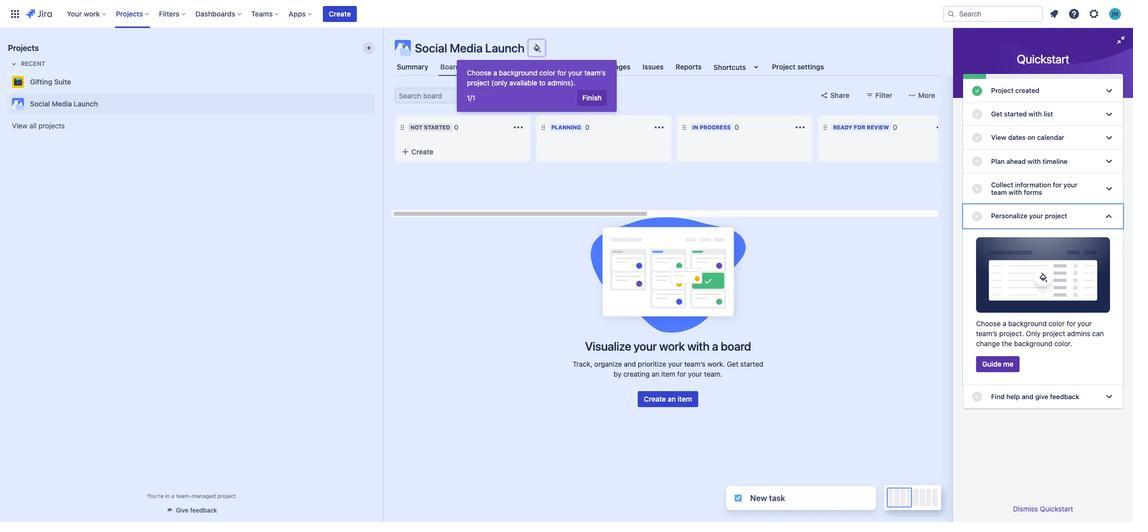 Task type: describe. For each thing, give the bounding box(es) containing it.
dashboards button
[[193, 6, 245, 22]]

team
[[992, 189, 1007, 197]]

your work button
[[64, 6, 110, 22]]

timeline
[[538, 63, 566, 71]]

view for view dates on calendar
[[992, 134, 1007, 142]]

chevron image for collect information for your team with forms
[[1104, 183, 1116, 195]]

item inside "track, organize and prioritize your team's work. get started by creating an item for your team."
[[662, 370, 676, 379]]

1 horizontal spatial create button
[[396, 143, 531, 161]]

get started with list button
[[964, 103, 1124, 126]]

notifications image
[[1049, 8, 1061, 20]]

your inside the choose a background color for your team's project. only project admins can change the background color.
[[1078, 319, 1092, 328]]

recent
[[21, 60, 45, 68]]

calendar
[[1038, 134, 1065, 142]]

checked image for find
[[972, 391, 984, 403]]

with inside the plan ahead with timeline dropdown button
[[1028, 157, 1041, 165]]

timeline
[[1043, 157, 1068, 165]]

2 column actions menu image from the left
[[936, 122, 948, 134]]

appswitcher icon image
[[9, 8, 21, 20]]

started for 0
[[424, 124, 450, 131]]

work.
[[708, 360, 725, 369]]

4 0 from the left
[[893, 123, 898, 132]]

summary
[[397, 63, 429, 71]]

your work
[[67, 9, 100, 18]]

set background color image
[[531, 42, 543, 54]]

progress
[[700, 124, 731, 131]]

background for only
[[1009, 319, 1047, 328]]

your inside choose a background color for your team's project (only available to admins).
[[569, 69, 583, 77]]

apps
[[289, 9, 306, 18]]

in
[[693, 124, 699, 131]]

list
[[472, 63, 484, 71]]

team's for choose a background color for your team's project. only project admins can change the background color.
[[977, 329, 998, 338]]

settings image
[[1089, 8, 1101, 20]]

give
[[176, 507, 189, 515]]

information
[[1016, 181, 1052, 189]]

3 0 from the left
[[735, 123, 739, 132]]

change
[[977, 339, 1000, 348]]

organize
[[595, 360, 622, 369]]

checked image for view
[[972, 132, 984, 144]]

team-
[[176, 493, 192, 500]]

jeremy miller image
[[498, 88, 514, 104]]

plan ahead with timeline button
[[964, 150, 1124, 173]]

personalize
[[992, 212, 1028, 220]]

choose a background color for your team's project. only project admins can change the background color.
[[977, 319, 1105, 348]]

chevron image for personalize your project
[[1104, 210, 1116, 222]]

teams
[[251, 9, 273, 18]]

project settings
[[772, 63, 825, 71]]

1 column actions menu image from the left
[[513, 122, 525, 134]]

project inside dropdown button
[[1045, 212, 1068, 220]]

color.
[[1055, 339, 1073, 348]]

forms link
[[576, 58, 601, 76]]

all
[[29, 122, 37, 130]]

collect
[[992, 181, 1014, 189]]

help image
[[1069, 8, 1081, 20]]

pages link
[[609, 58, 633, 76]]

filters
[[159, 9, 180, 18]]

feedback inside button
[[190, 507, 217, 515]]

help
[[1007, 393, 1021, 401]]

an inside button
[[668, 395, 676, 404]]

available
[[510, 79, 538, 87]]

create an item button
[[638, 392, 698, 408]]

Search board text field
[[396, 89, 472, 103]]

filter button
[[860, 88, 899, 104]]

dismiss
[[1014, 505, 1039, 514]]

managed
[[192, 493, 216, 500]]

projects inside dropdown button
[[116, 9, 143, 18]]

ready
[[834, 124, 853, 131]]

more
[[919, 91, 936, 100]]

get inside "track, organize and prioritize your team's work. get started by creating an item for your team."
[[727, 360, 739, 369]]

track,
[[573, 360, 593, 369]]

can
[[1093, 329, 1105, 338]]

summary link
[[395, 58, 431, 76]]

plan ahead with timeline
[[992, 157, 1068, 165]]

ready for review 0
[[834, 123, 898, 132]]

project for project created
[[992, 87, 1014, 95]]

view dates on calendar button
[[964, 126, 1124, 150]]

checked image for personalize
[[972, 210, 984, 222]]

share button
[[815, 88, 856, 104]]

add to starred image for gifting suite
[[372, 76, 384, 88]]

teams button
[[248, 6, 283, 22]]

board
[[441, 62, 460, 71]]

projects button
[[113, 6, 153, 22]]

give
[[1036, 393, 1049, 401]]

create an item
[[644, 395, 692, 404]]

a up work. in the bottom of the page
[[712, 340, 719, 354]]

choose a background color for your team's project (only available to admins).
[[467, 69, 606, 87]]

color for admins
[[1049, 319, 1065, 328]]

find help and give feedback button
[[964, 385, 1124, 409]]

planning 0
[[552, 123, 590, 132]]

get inside get started with list dropdown button
[[992, 110, 1003, 118]]

gifting suite link
[[8, 72, 371, 92]]

finish button
[[578, 90, 607, 106]]

create inside primary element
[[329, 9, 351, 18]]

dismiss quickstart
[[1014, 505, 1074, 514]]

checked image for get
[[972, 108, 984, 120]]

you're
[[147, 493, 164, 500]]

track, organize and prioritize your team's work. get started by creating an item for your team.
[[573, 360, 764, 379]]

checked image for plan
[[972, 156, 984, 168]]

new
[[751, 494, 767, 503]]

project inside the choose a background color for your team's project. only project admins can change the background color.
[[1043, 329, 1066, 338]]

guide me
[[983, 360, 1014, 368]]

personalize your project button
[[964, 205, 1124, 228]]

to
[[539, 79, 546, 87]]

chevron image for find help and give feedback
[[1104, 391, 1116, 403]]

1/1
[[467, 94, 475, 102]]

create button inside primary element
[[323, 6, 357, 22]]

gifting
[[30, 78, 52, 86]]

2 0 from the left
[[585, 123, 590, 132]]

team's for choose a background color for your team's project (only available to admins).
[[585, 69, 606, 77]]

issues
[[643, 63, 664, 71]]

a inside the choose a background color for your team's project. only project admins can change the background color.
[[1003, 319, 1007, 328]]

collapse recent projects image
[[8, 58, 20, 70]]

search image
[[948, 10, 956, 18]]

list
[[1044, 110, 1054, 118]]

more button
[[903, 88, 942, 104]]

team's inside "track, organize and prioritize your team's work. get started by creating an item for your team."
[[685, 360, 706, 369]]

filter
[[876, 91, 893, 100]]

suite
[[54, 78, 71, 86]]

chevron image for project created
[[1104, 85, 1116, 97]]

ahead
[[1007, 157, 1026, 165]]

1 vertical spatial media
[[52, 100, 72, 108]]

your up prioritize
[[634, 340, 657, 354]]

pages
[[611, 63, 631, 71]]

1 horizontal spatial launch
[[485, 41, 525, 55]]

issues link
[[641, 58, 666, 76]]

work inside your work popup button
[[84, 9, 100, 18]]

0 vertical spatial media
[[450, 41, 483, 55]]

view for view all projects
[[12, 122, 28, 130]]

in progress 0
[[693, 123, 739, 132]]

0 vertical spatial social media launch
[[415, 41, 525, 55]]

2 vertical spatial background
[[1015, 339, 1053, 348]]

guide
[[983, 360, 1002, 368]]

2 column actions menu image from the left
[[795, 122, 807, 134]]

1 vertical spatial launch
[[74, 100, 98, 108]]

project created button
[[964, 79, 1124, 103]]

1 horizontal spatial work
[[660, 340, 685, 354]]



Task type: locate. For each thing, give the bounding box(es) containing it.
0 vertical spatial background
[[499, 69, 538, 77]]

color up the color.
[[1049, 319, 1065, 328]]

team's up team.
[[685, 360, 706, 369]]

color up to
[[540, 69, 556, 77]]

project created
[[992, 87, 1040, 95]]

5 chevron image from the top
[[1104, 391, 1116, 403]]

1 horizontal spatial projects
[[116, 9, 143, 18]]

view dates on calendar
[[992, 134, 1065, 142]]

1 vertical spatial an
[[668, 395, 676, 404]]

0 horizontal spatial an
[[652, 370, 660, 379]]

on
[[1028, 134, 1036, 142]]

banner
[[0, 0, 1134, 28]]

a up (only
[[494, 69, 497, 77]]

for up create an item
[[678, 370, 687, 379]]

0 vertical spatial create
[[329, 9, 351, 18]]

2 chevron image from the top
[[1104, 156, 1116, 168]]

1 horizontal spatial media
[[450, 41, 483, 55]]

0 vertical spatial started
[[1005, 110, 1027, 118]]

shortcuts
[[714, 63, 746, 71]]

minimize image
[[1116, 34, 1128, 46]]

team's
[[585, 69, 606, 77], [977, 329, 998, 338], [685, 360, 706, 369]]

1 vertical spatial add to starred image
[[372, 98, 384, 110]]

0 horizontal spatial column actions menu image
[[654, 122, 666, 134]]

0 horizontal spatial feedback
[[190, 507, 217, 515]]

started for with
[[1005, 110, 1027, 118]]

team's inside the choose a background color for your team's project. only project admins can change the background color.
[[977, 329, 998, 338]]

2 vertical spatial team's
[[685, 360, 706, 369]]

background for (only
[[499, 69, 538, 77]]

for inside ready for review 0
[[854, 124, 866, 131]]

0 horizontal spatial get
[[727, 360, 739, 369]]

1 horizontal spatial social media launch
[[415, 41, 525, 55]]

0 horizontal spatial project
[[772, 63, 796, 71]]

with up work. in the bottom of the page
[[688, 340, 710, 354]]

2 horizontal spatial started
[[1005, 110, 1027, 118]]

checked image left the project created
[[972, 85, 984, 97]]

choose up the change on the right bottom
[[977, 319, 1001, 328]]

personalize your project
[[992, 212, 1068, 220]]

0 vertical spatial view
[[12, 122, 28, 130]]

started inside dropdown button
[[1005, 110, 1027, 118]]

view left dates
[[992, 134, 1007, 142]]

checked image
[[972, 108, 984, 120], [972, 183, 984, 195], [972, 210, 984, 222], [972, 391, 984, 403]]

project inside project created dropdown button
[[992, 87, 1014, 95]]

1 horizontal spatial an
[[668, 395, 676, 404]]

chevron image inside get started with list dropdown button
[[1104, 108, 1116, 120]]

3 checked image from the top
[[972, 210, 984, 222]]

0 horizontal spatial work
[[84, 9, 100, 18]]

and for give
[[1022, 393, 1034, 401]]

filters button
[[156, 6, 190, 22]]

column actions menu image down jeremy miller icon
[[513, 122, 525, 134]]

1 checked image from the top
[[972, 85, 984, 97]]

team's inside choose a background color for your team's project (only available to admins).
[[585, 69, 606, 77]]

checked image left personalize
[[972, 210, 984, 222]]

1 vertical spatial quickstart
[[1040, 505, 1074, 514]]

social media launch down suite
[[30, 100, 98, 108]]

list link
[[470, 58, 486, 76]]

for up admins
[[1067, 319, 1076, 328]]

1 horizontal spatial started
[[741, 360, 764, 369]]

2 checked image from the top
[[972, 132, 984, 144]]

settings
[[798, 63, 825, 71]]

social up summary
[[415, 41, 447, 55]]

1 vertical spatial feedback
[[190, 507, 217, 515]]

create project image
[[365, 44, 373, 52]]

board
[[721, 340, 751, 354]]

1 vertical spatial choose
[[977, 319, 1001, 328]]

started right not
[[424, 124, 450, 131]]

1 vertical spatial view
[[992, 134, 1007, 142]]

create down not
[[412, 148, 434, 156]]

timeline link
[[536, 58, 568, 76]]

project down collect information for your team with forms dropdown button
[[1045, 212, 1068, 220]]

your up admins
[[1078, 319, 1092, 328]]

get started with list
[[992, 110, 1054, 118]]

tab list
[[389, 58, 948, 76]]

1 checked image from the top
[[972, 108, 984, 120]]

2 vertical spatial checked image
[[972, 156, 984, 168]]

with left list
[[1029, 110, 1042, 118]]

1 horizontal spatial item
[[678, 395, 692, 404]]

team's up finish
[[585, 69, 606, 77]]

0 vertical spatial and
[[624, 360, 636, 369]]

1 horizontal spatial color
[[1049, 319, 1065, 328]]

1 add to starred image from the top
[[372, 76, 384, 88]]

0 horizontal spatial view
[[12, 122, 28, 130]]

view left all
[[12, 122, 28, 130]]

0 vertical spatial team's
[[585, 69, 606, 77]]

0 vertical spatial add to starred image
[[372, 76, 384, 88]]

0 vertical spatial create button
[[323, 6, 357, 22]]

social
[[415, 41, 447, 55], [30, 100, 50, 108]]

forms
[[1024, 189, 1043, 197]]

social inside social media launch link
[[30, 100, 50, 108]]

chevron image inside project created dropdown button
[[1104, 85, 1116, 97]]

add to starred image
[[372, 76, 384, 88], [372, 98, 384, 110]]

create right apps "dropdown button"
[[329, 9, 351, 18]]

an down prioritize
[[652, 370, 660, 379]]

chevron image
[[1104, 108, 1116, 120], [1104, 156, 1116, 168]]

2 horizontal spatial team's
[[977, 329, 998, 338]]

color inside the choose a background color for your team's project. only project admins can change the background color.
[[1049, 319, 1065, 328]]

0
[[454, 123, 459, 132], [585, 123, 590, 132], [735, 123, 739, 132], [893, 123, 898, 132]]

0 right review
[[893, 123, 898, 132]]

an
[[652, 370, 660, 379], [668, 395, 676, 404]]

1 horizontal spatial social
[[415, 41, 447, 55]]

feedback right give
[[1051, 393, 1080, 401]]

your up admins).
[[569, 69, 583, 77]]

with inside collect information for your team with forms
[[1009, 189, 1023, 197]]

for inside the choose a background color for your team's project. only project admins can change the background color.
[[1067, 319, 1076, 328]]

share
[[831, 91, 850, 100]]

choose inside the choose a background color for your team's project. only project admins can change the background color.
[[977, 319, 1001, 328]]

and left give
[[1022, 393, 1034, 401]]

guide me button
[[977, 356, 1020, 372]]

0 vertical spatial an
[[652, 370, 660, 379]]

project inside choose a background color for your team's project (only available to admins).
[[467, 79, 490, 87]]

0 horizontal spatial social
[[30, 100, 50, 108]]

plan
[[992, 157, 1005, 165]]

1 horizontal spatial column actions menu image
[[795, 122, 807, 134]]

2 chevron image from the top
[[1104, 132, 1116, 144]]

choose for project.
[[977, 319, 1001, 328]]

0 horizontal spatial started
[[424, 124, 450, 131]]

create button right apps "dropdown button"
[[323, 6, 357, 22]]

1 vertical spatial chevron image
[[1104, 156, 1116, 168]]

0 vertical spatial project
[[772, 63, 796, 71]]

1 horizontal spatial and
[[1022, 393, 1034, 401]]

feedback
[[1051, 393, 1080, 401], [190, 507, 217, 515]]

color
[[540, 69, 556, 77], [1049, 319, 1065, 328]]

primary element
[[6, 0, 944, 28]]

work right your
[[84, 9, 100, 18]]

media down suite
[[52, 100, 72, 108]]

feedback down managed
[[190, 507, 217, 515]]

checked image for project
[[972, 85, 984, 97]]

launch
[[485, 41, 525, 55], [74, 100, 98, 108]]

background up only
[[1009, 319, 1047, 328]]

1 vertical spatial item
[[678, 395, 692, 404]]

chevron image for get started with list
[[1104, 108, 1116, 120]]

project.
[[1000, 329, 1025, 338]]

your down visualize your work with a board
[[668, 360, 683, 369]]

collect information for your team with forms
[[992, 181, 1078, 197]]

0 horizontal spatial choose
[[467, 69, 492, 77]]

checked image left dates
[[972, 132, 984, 144]]

find help and give feedback
[[992, 393, 1080, 401]]

create inside button
[[644, 395, 666, 404]]

4 checked image from the top
[[972, 391, 984, 403]]

item down "track, organize and prioritize your team's work. get started by creating an item for your team."
[[678, 395, 692, 404]]

1 vertical spatial started
[[424, 124, 450, 131]]

background inside choose a background color for your team's project (only available to admins).
[[499, 69, 538, 77]]

1 vertical spatial and
[[1022, 393, 1034, 401]]

column actions menu image
[[513, 122, 525, 134], [936, 122, 948, 134]]

item
[[662, 370, 676, 379], [678, 395, 692, 404]]

1 vertical spatial project
[[992, 87, 1014, 95]]

view all projects link
[[8, 117, 375, 135]]

quickstart up project created dropdown button
[[1017, 52, 1070, 66]]

planning
[[552, 124, 581, 131]]

calendar link
[[494, 58, 528, 76]]

0 horizontal spatial color
[[540, 69, 556, 77]]

create down creating
[[644, 395, 666, 404]]

add to starred image for social media launch
[[372, 98, 384, 110]]

team's up the change on the right bottom
[[977, 329, 998, 338]]

for right ready
[[854, 124, 866, 131]]

checked image
[[972, 85, 984, 97], [972, 132, 984, 144], [972, 156, 984, 168]]

1 column actions menu image from the left
[[654, 122, 666, 134]]

project for project settings
[[772, 63, 796, 71]]

0 vertical spatial feedback
[[1051, 393, 1080, 401]]

0 vertical spatial projects
[[116, 9, 143, 18]]

your profile and settings image
[[1110, 8, 1122, 20]]

started down the project created
[[1005, 110, 1027, 118]]

chevron image for view dates on calendar
[[1104, 132, 1116, 144]]

0 horizontal spatial social media launch
[[30, 100, 98, 108]]

2 vertical spatial started
[[741, 360, 764, 369]]

3 chevron image from the top
[[1104, 183, 1116, 195]]

1 horizontal spatial get
[[992, 110, 1003, 118]]

1 vertical spatial work
[[660, 340, 685, 354]]

only
[[1026, 329, 1041, 338]]

0 vertical spatial quickstart
[[1017, 52, 1070, 66]]

apps button
[[286, 6, 316, 22]]

column actions menu image
[[654, 122, 666, 134], [795, 122, 807, 134]]

admins
[[1068, 329, 1091, 338]]

project left settings
[[772, 63, 796, 71]]

1 vertical spatial color
[[1049, 319, 1065, 328]]

1 horizontal spatial team's
[[685, 360, 706, 369]]

0 horizontal spatial create
[[329, 9, 351, 18]]

your down forms on the top
[[1030, 212, 1044, 220]]

1 horizontal spatial project
[[992, 87, 1014, 95]]

choose up (only
[[467, 69, 492, 77]]

0 horizontal spatial launch
[[74, 100, 98, 108]]

started down board
[[741, 360, 764, 369]]

1 chevron image from the top
[[1104, 85, 1116, 97]]

4 chevron image from the top
[[1104, 210, 1116, 222]]

0 vertical spatial social
[[415, 41, 447, 55]]

with right ahead
[[1028, 157, 1041, 165]]

checked image inside get started with list dropdown button
[[972, 108, 984, 120]]

1 vertical spatial projects
[[8, 44, 39, 53]]

1 horizontal spatial choose
[[977, 319, 1001, 328]]

checked image inside view dates on calendar dropdown button
[[972, 132, 984, 144]]

item inside button
[[678, 395, 692, 404]]

chevron image
[[1104, 85, 1116, 97], [1104, 132, 1116, 144], [1104, 183, 1116, 195], [1104, 210, 1116, 222], [1104, 391, 1116, 403]]

1 horizontal spatial column actions menu image
[[936, 122, 948, 134]]

Search field
[[944, 6, 1044, 22]]

a inside choose a background color for your team's project (only available to admins).
[[494, 69, 497, 77]]

a
[[494, 69, 497, 77], [1003, 319, 1007, 328], [712, 340, 719, 354], [171, 493, 175, 500]]

0 vertical spatial color
[[540, 69, 556, 77]]

checked image left team
[[972, 183, 984, 195]]

0 right planning
[[585, 123, 590, 132]]

your
[[67, 9, 82, 18]]

1 chevron image from the top
[[1104, 108, 1116, 120]]

column actions menu image left 'in'
[[654, 122, 666, 134]]

not
[[411, 124, 423, 131]]

tab list containing board
[[389, 58, 948, 76]]

checked image inside collect information for your team with forms dropdown button
[[972, 183, 984, 195]]

1 vertical spatial get
[[727, 360, 739, 369]]

an down "track, organize and prioritize your team's work. get started by creating an item for your team."
[[668, 395, 676, 404]]

1 0 from the left
[[454, 123, 459, 132]]

creating
[[624, 370, 650, 379]]

choose for project
[[467, 69, 492, 77]]

checked image inside the personalize your project dropdown button
[[972, 210, 984, 222]]

1 horizontal spatial feedback
[[1051, 393, 1080, 401]]

banner containing your work
[[0, 0, 1134, 28]]

and up creating
[[624, 360, 636, 369]]

project
[[467, 79, 490, 87], [1045, 212, 1068, 220], [1043, 329, 1066, 338], [218, 493, 236, 500]]

collect information for your team with forms button
[[964, 173, 1124, 205]]

started
[[1005, 110, 1027, 118], [424, 124, 450, 131], [741, 360, 764, 369]]

for inside choose a background color for your team's project (only available to admins).
[[558, 69, 567, 77]]

item down prioritize
[[662, 370, 676, 379]]

column actions menu image down more
[[936, 122, 948, 134]]

with right team
[[1009, 189, 1023, 197]]

media up list
[[450, 41, 483, 55]]

create button
[[323, 6, 357, 22], [396, 143, 531, 161]]

1 vertical spatial create button
[[396, 143, 531, 161]]

a up project. on the bottom right
[[1003, 319, 1007, 328]]

1 horizontal spatial view
[[992, 134, 1007, 142]]

0 horizontal spatial projects
[[8, 44, 39, 53]]

jira image
[[26, 8, 52, 20], [26, 8, 52, 20]]

task icon image
[[735, 495, 743, 503]]

chevron image inside the plan ahead with timeline dropdown button
[[1104, 156, 1116, 168]]

gifting suite
[[30, 78, 71, 86]]

0 vertical spatial launch
[[485, 41, 525, 55]]

feedback inside dropdown button
[[1051, 393, 1080, 401]]

0 right progress
[[735, 123, 739, 132]]

social media launch up list
[[415, 41, 525, 55]]

color inside choose a background color for your team's project (only available to admins).
[[540, 69, 556, 77]]

me
[[1004, 360, 1014, 368]]

0 vertical spatial item
[[662, 370, 676, 379]]

project left created
[[992, 87, 1014, 95]]

project
[[772, 63, 796, 71], [992, 87, 1014, 95]]

for up admins).
[[558, 69, 567, 77]]

shortcuts button
[[712, 58, 764, 76]]

sidebar navigation image
[[372, 40, 394, 60]]

1 vertical spatial create
[[412, 148, 434, 156]]

2 checked image from the top
[[972, 183, 984, 195]]

chevron image for plan ahead with timeline
[[1104, 156, 1116, 168]]

your inside collect information for your team with forms
[[1064, 181, 1078, 189]]

for inside collect information for your team with forms
[[1053, 181, 1062, 189]]

background down only
[[1015, 339, 1053, 348]]

0 vertical spatial work
[[84, 9, 100, 18]]

dates
[[1009, 134, 1026, 142]]

view
[[12, 122, 28, 130], [992, 134, 1007, 142]]

a right in
[[171, 493, 175, 500]]

1 vertical spatial social
[[30, 100, 50, 108]]

checked image for collect
[[972, 183, 984, 195]]

view inside dropdown button
[[992, 134, 1007, 142]]

media
[[450, 41, 483, 55], [52, 100, 72, 108]]

create button down not started 0
[[396, 143, 531, 161]]

chevron image inside view dates on calendar dropdown button
[[1104, 132, 1116, 144]]

review
[[867, 124, 889, 131]]

2 vertical spatial create
[[644, 395, 666, 404]]

0 down search board text field
[[454, 123, 459, 132]]

social media launch link
[[8, 94, 371, 114]]

0 horizontal spatial media
[[52, 100, 72, 108]]

project up the color.
[[1043, 329, 1066, 338]]

2 add to starred image from the top
[[372, 98, 384, 110]]

and for prioritize
[[624, 360, 636, 369]]

0 vertical spatial chevron image
[[1104, 108, 1116, 120]]

give feedback button
[[160, 503, 223, 519]]

2 horizontal spatial create
[[644, 395, 666, 404]]

project right managed
[[218, 493, 236, 500]]

for inside "track, organize and prioritize your team's work. get started by creating an item for your team."
[[678, 370, 687, 379]]

1 horizontal spatial create
[[412, 148, 434, 156]]

and inside dropdown button
[[1022, 393, 1034, 401]]

not started 0
[[411, 123, 459, 132]]

1 vertical spatial team's
[[977, 329, 998, 338]]

your down timeline
[[1064, 181, 1078, 189]]

0 horizontal spatial and
[[624, 360, 636, 369]]

background up available
[[499, 69, 538, 77]]

progress bar
[[964, 74, 1124, 79]]

finish
[[583, 94, 602, 102]]

for down timeline
[[1053, 181, 1062, 189]]

prioritize
[[638, 360, 667, 369]]

work up "track, organize and prioritize your team's work. get started by creating an item for your team."
[[660, 340, 685, 354]]

1 vertical spatial social media launch
[[30, 100, 98, 108]]

checked image inside project created dropdown button
[[972, 85, 984, 97]]

find
[[992, 393, 1005, 401]]

choose inside choose a background color for your team's project (only available to admins).
[[467, 69, 492, 77]]

(only
[[492, 79, 508, 87]]

get right work. in the bottom of the page
[[727, 360, 739, 369]]

dismiss quickstart link
[[1014, 505, 1074, 514]]

an inside "track, organize and prioritize your team's work. get started by creating an item for your team."
[[652, 370, 660, 379]]

social down gifting
[[30, 100, 50, 108]]

color for to
[[540, 69, 556, 77]]

by
[[614, 370, 622, 379]]

1 vertical spatial checked image
[[972, 132, 984, 144]]

in
[[165, 493, 170, 500]]

project inside project settings link
[[772, 63, 796, 71]]

0 horizontal spatial item
[[662, 370, 676, 379]]

column actions menu image left ready
[[795, 122, 807, 134]]

started inside "track, organize and prioritize your team's work. get started by creating an item for your team."
[[741, 360, 764, 369]]

checked image inside find help and give feedback dropdown button
[[972, 391, 984, 403]]

checked image left get started with list
[[972, 108, 984, 120]]

get down the project created
[[992, 110, 1003, 118]]

your left team.
[[688, 370, 703, 379]]

3 checked image from the top
[[972, 156, 984, 168]]

the
[[1002, 339, 1013, 348]]

0 vertical spatial choose
[[467, 69, 492, 77]]

0 horizontal spatial create button
[[323, 6, 357, 22]]

0 vertical spatial checked image
[[972, 85, 984, 97]]

0 horizontal spatial team's
[[585, 69, 606, 77]]

calendar
[[496, 63, 526, 71]]

started inside not started 0
[[424, 124, 450, 131]]

quickstart right dismiss
[[1040, 505, 1074, 514]]

project down list link
[[467, 79, 490, 87]]

created
[[1016, 87, 1040, 95]]

checked image left find
[[972, 391, 984, 403]]

create
[[329, 9, 351, 18], [412, 148, 434, 156], [644, 395, 666, 404]]

0 horizontal spatial column actions menu image
[[513, 122, 525, 134]]

with inside get started with list dropdown button
[[1029, 110, 1042, 118]]

dashboards
[[196, 9, 235, 18]]

checked image left plan
[[972, 156, 984, 168]]

0 vertical spatial get
[[992, 110, 1003, 118]]

and inside "track, organize and prioritize your team's work. get started by creating an item for your team."
[[624, 360, 636, 369]]

1 vertical spatial background
[[1009, 319, 1047, 328]]

projects left filters
[[116, 9, 143, 18]]

projects up recent at the top left of page
[[8, 44, 39, 53]]

task
[[769, 494, 786, 503]]



Task type: vqa. For each thing, say whether or not it's contained in the screenshot.
the More button
yes



